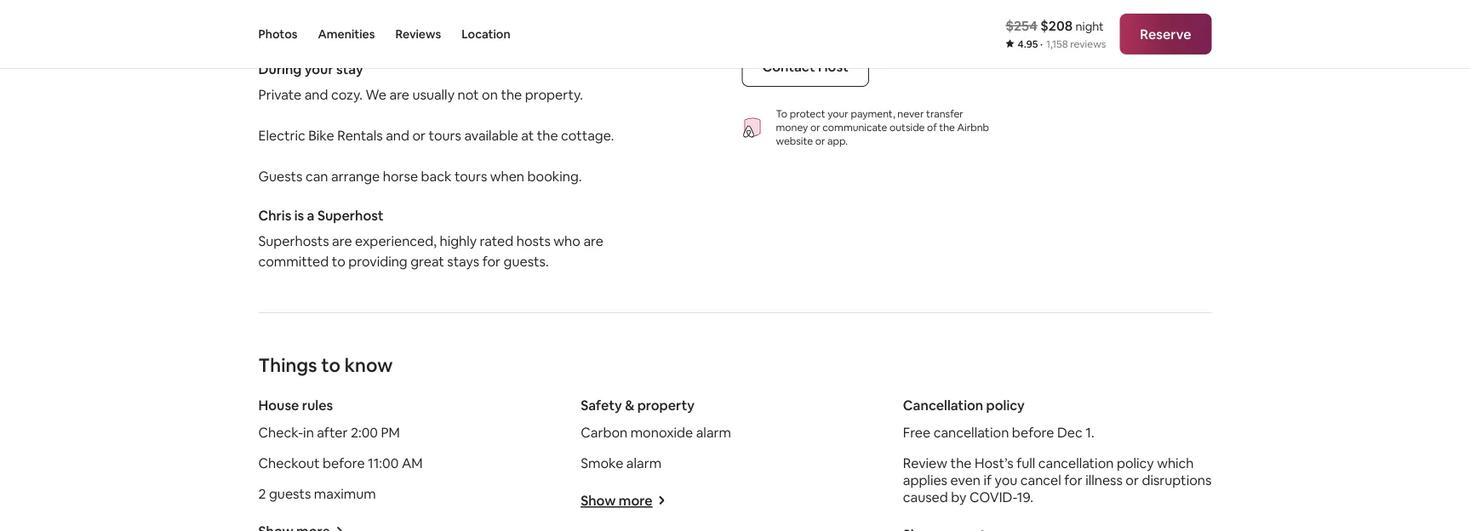 Task type: locate. For each thing, give the bounding box(es) containing it.
0 vertical spatial policy
[[987, 397, 1025, 414]]

are
[[390, 86, 410, 103], [332, 232, 352, 250], [584, 232, 604, 250]]

to left providing
[[332, 253, 346, 270]]

amenities
[[318, 26, 375, 42]]

great
[[411, 253, 444, 270]]

horse
[[383, 168, 418, 185]]

for left illness
[[1065, 472, 1083, 489]]

chris is a superhost superhosts are experienced, highly rated hosts who are committed to providing great stays for guests.
[[258, 207, 604, 270]]

1 vertical spatial to
[[321, 353, 341, 377]]

your
[[305, 60, 334, 78], [828, 108, 849, 121]]

host
[[818, 58, 849, 75]]

2 horizontal spatial are
[[584, 232, 604, 250]]

1 horizontal spatial cancellation
[[1039, 455, 1114, 472]]

not
[[458, 86, 479, 103]]

are down superhost
[[332, 232, 352, 250]]

is
[[294, 207, 304, 224]]

0 horizontal spatial alarm
[[627, 455, 662, 472]]

1 horizontal spatial for
[[1065, 472, 1083, 489]]

the
[[501, 86, 522, 103], [940, 121, 955, 134], [537, 127, 558, 144], [951, 455, 972, 472]]

alarm right monoxide at left
[[696, 424, 731, 441]]

0 horizontal spatial are
[[332, 232, 352, 250]]

1 vertical spatial tours
[[455, 168, 487, 185]]

rentals
[[337, 127, 383, 144]]

0 vertical spatial to
[[332, 253, 346, 270]]

or right illness
[[1126, 472, 1139, 489]]

house
[[258, 397, 299, 414]]

policy up the free cancellation before dec 1.
[[987, 397, 1025, 414]]

arrange
[[331, 168, 380, 185]]

never
[[898, 108, 924, 121]]

monoxide
[[631, 424, 693, 441]]

1 horizontal spatial policy
[[1117, 455, 1154, 472]]

your up communicate
[[828, 108, 849, 121]]

or
[[811, 121, 821, 134], [413, 127, 426, 144], [816, 135, 826, 148], [1126, 472, 1139, 489]]

0 vertical spatial alarm
[[696, 424, 731, 441]]

4.95
[[1018, 37, 1038, 51]]

cottage.
[[561, 127, 614, 144]]

reviews button
[[396, 0, 441, 68]]

policy
[[987, 397, 1025, 414], [1117, 455, 1154, 472]]

usually
[[413, 86, 455, 103]]

your inside to protect your payment, never transfer money or communicate outside of the airbnb website or app.
[[828, 108, 849, 121]]

free cancellation before dec 1.
[[903, 424, 1095, 441]]

smoke alarm
[[581, 455, 662, 472]]

applies
[[903, 472, 948, 489]]

amenities button
[[318, 0, 375, 68]]

cancellation down dec
[[1039, 455, 1114, 472]]

0 horizontal spatial and
[[305, 86, 328, 103]]

1,158
[[1047, 37, 1068, 51]]

to left know
[[321, 353, 341, 377]]

reserve button
[[1120, 14, 1212, 55]]

2:00
[[351, 424, 378, 441]]

policy left which
[[1117, 455, 1154, 472]]

for down rated
[[483, 253, 501, 270]]

to
[[332, 253, 346, 270], [321, 353, 341, 377]]

0 horizontal spatial for
[[483, 253, 501, 270]]

caused
[[903, 489, 948, 506]]

for inside chris is a superhost superhosts are experienced, highly rated hosts who are committed to providing great stays for guests.
[[483, 253, 501, 270]]

you
[[995, 472, 1018, 489]]

communicate
[[823, 121, 888, 134]]

alarm down 'carbon monoxide alarm'
[[627, 455, 662, 472]]

review the host's full cancellation policy which applies even if you cancel for illness or disruptions caused by covid-19.
[[903, 455, 1212, 506]]

cozy.
[[331, 86, 363, 103]]

maximum
[[314, 485, 376, 503]]

the left "if"
[[951, 455, 972, 472]]

0 horizontal spatial policy
[[987, 397, 1025, 414]]

·
[[1041, 37, 1043, 51]]

photos
[[258, 26, 298, 42]]

for inside 'review the host's full cancellation policy which applies even if you cancel for illness or disruptions caused by covid-19.'
[[1065, 472, 1083, 489]]

1 vertical spatial and
[[386, 127, 410, 144]]

and
[[305, 86, 328, 103], [386, 127, 410, 144]]

back
[[421, 168, 452, 185]]

are right "we" on the left top of the page
[[390, 86, 410, 103]]

1 vertical spatial your
[[828, 108, 849, 121]]

before up full
[[1012, 424, 1055, 441]]

1 vertical spatial alarm
[[627, 455, 662, 472]]

1 vertical spatial for
[[1065, 472, 1083, 489]]

checkout before 11:00 am
[[258, 455, 423, 472]]

0 vertical spatial cancellation
[[934, 424, 1009, 441]]

tours for available
[[429, 127, 461, 144]]

$254 $208 night
[[1006, 17, 1104, 34]]

things
[[258, 353, 317, 377]]

dec
[[1058, 424, 1083, 441]]

reviews
[[1071, 37, 1106, 51]]

alarm
[[696, 424, 731, 441], [627, 455, 662, 472]]

1 horizontal spatial are
[[390, 86, 410, 103]]

before up "maximum"
[[323, 455, 365, 472]]

0 vertical spatial your
[[305, 60, 334, 78]]

free
[[903, 424, 931, 441]]

1 horizontal spatial before
[[1012, 424, 1055, 441]]

transfer
[[927, 108, 964, 121]]

for
[[483, 253, 501, 270], [1065, 472, 1083, 489]]

and down during your stay
[[305, 86, 328, 103]]

tours up back
[[429, 127, 461, 144]]

cancellation down the cancellation policy
[[934, 424, 1009, 441]]

the inside 'review the host's full cancellation policy which applies even if you cancel for illness or disruptions caused by covid-19.'
[[951, 455, 972, 472]]

1 horizontal spatial alarm
[[696, 424, 731, 441]]

tours right back
[[455, 168, 487, 185]]

tours
[[429, 127, 461, 144], [455, 168, 487, 185]]

cancellation
[[903, 397, 984, 414]]

to
[[776, 108, 788, 121]]

1 horizontal spatial your
[[828, 108, 849, 121]]

0 horizontal spatial before
[[323, 455, 365, 472]]

&
[[625, 397, 635, 414]]

0 vertical spatial tours
[[429, 127, 461, 144]]

know
[[345, 353, 393, 377]]

reviews
[[396, 26, 441, 42]]

rules
[[302, 397, 333, 414]]

location button
[[462, 0, 511, 68]]

1 horizontal spatial and
[[386, 127, 410, 144]]

app.
[[828, 135, 848, 148]]

1 vertical spatial cancellation
[[1039, 455, 1114, 472]]

safety
[[581, 397, 622, 414]]

carbon monoxide alarm
[[581, 424, 731, 441]]

stay
[[336, 60, 363, 78]]

experienced,
[[355, 232, 437, 250]]

and right rentals
[[386, 127, 410, 144]]

if
[[984, 472, 992, 489]]

payment,
[[851, 108, 896, 121]]

show
[[581, 492, 616, 510]]

0 vertical spatial for
[[483, 253, 501, 270]]

by
[[951, 489, 967, 506]]

who
[[554, 232, 581, 250]]

are right who
[[584, 232, 604, 250]]

1 vertical spatial policy
[[1117, 455, 1154, 472]]

your left stay
[[305, 60, 334, 78]]

or down protect
[[811, 121, 821, 134]]

11:00
[[368, 455, 399, 472]]

0 horizontal spatial your
[[305, 60, 334, 78]]

the down transfer
[[940, 121, 955, 134]]

2
[[258, 485, 266, 503]]



Task type: describe. For each thing, give the bounding box(es) containing it.
can
[[306, 168, 328, 185]]

during
[[258, 60, 302, 78]]

check-in after 2:00 pm
[[258, 424, 400, 441]]

things to know
[[258, 353, 393, 377]]

cancellation policy
[[903, 397, 1025, 414]]

website
[[776, 135, 813, 148]]

illness
[[1086, 472, 1123, 489]]

4.95 · 1,158 reviews
[[1018, 37, 1106, 51]]

0 vertical spatial before
[[1012, 424, 1055, 441]]

to inside chris is a superhost superhosts are experienced, highly rated hosts who are committed to providing great stays for guests.
[[332, 253, 346, 270]]

show more
[[581, 492, 653, 510]]

cancellation inside 'review the host's full cancellation policy which applies even if you cancel for illness or disruptions caused by covid-19.'
[[1039, 455, 1114, 472]]

on
[[482, 86, 498, 103]]

guests can arrange horse back tours when booking.
[[258, 168, 582, 185]]

the right "on"
[[501, 86, 522, 103]]

booking.
[[528, 168, 582, 185]]

after
[[317, 424, 348, 441]]

19.
[[1017, 489, 1034, 506]]

contact
[[763, 58, 815, 75]]

guests
[[269, 485, 311, 503]]

rated
[[480, 232, 514, 250]]

$254
[[1006, 17, 1038, 34]]

superhost
[[318, 207, 384, 224]]

0 vertical spatial and
[[305, 86, 328, 103]]

property
[[638, 397, 695, 414]]

private and cozy.  we are usually not on the property.
[[258, 86, 583, 103]]

the inside to protect your payment, never transfer money or communicate outside of the airbnb website or app.
[[940, 121, 955, 134]]

1.
[[1086, 424, 1095, 441]]

0 horizontal spatial cancellation
[[934, 424, 1009, 441]]

private
[[258, 86, 302, 103]]

or up guests can arrange horse back tours when booking.
[[413, 127, 426, 144]]

electric
[[258, 127, 305, 144]]

policy inside 'review the host's full cancellation policy which applies even if you cancel for illness or disruptions caused by covid-19.'
[[1117, 455, 1154, 472]]

contact host link
[[742, 46, 869, 87]]

show more button
[[581, 492, 666, 510]]

providing
[[349, 253, 408, 270]]

guests
[[258, 168, 303, 185]]

house rules
[[258, 397, 333, 414]]

more
[[619, 492, 653, 510]]

chris
[[258, 207, 292, 224]]

host's
[[975, 455, 1014, 472]]

even
[[951, 472, 981, 489]]

when
[[490, 168, 525, 185]]

bike
[[308, 127, 334, 144]]

the right at
[[537, 127, 558, 144]]

committed
[[258, 253, 329, 270]]

1 vertical spatial before
[[323, 455, 365, 472]]

cancel
[[1021, 472, 1062, 489]]

property.
[[525, 86, 583, 103]]

airbnb
[[958, 121, 990, 134]]

photos button
[[258, 0, 298, 68]]

full
[[1017, 455, 1036, 472]]

which
[[1157, 455, 1194, 472]]

covid-
[[970, 489, 1017, 506]]

of
[[927, 121, 937, 134]]

2 guests maximum
[[258, 485, 376, 503]]

$208
[[1041, 17, 1073, 34]]

electric bike rentals and or tours available at the cottage.
[[258, 127, 614, 144]]

reserve
[[1141, 25, 1192, 43]]

carbon
[[581, 424, 628, 441]]

night
[[1076, 18, 1104, 34]]

location
[[462, 26, 511, 42]]

smoke
[[581, 455, 624, 472]]

money
[[776, 121, 808, 134]]

available
[[464, 127, 518, 144]]

or left app.
[[816, 135, 826, 148]]

to protect your payment, never transfer money or communicate outside of the airbnb website or app.
[[776, 108, 990, 148]]

check-
[[258, 424, 303, 441]]

protect
[[790, 108, 826, 121]]

at
[[521, 127, 534, 144]]

am
[[402, 455, 423, 472]]

outside
[[890, 121, 925, 134]]

tours for when
[[455, 168, 487, 185]]

highly
[[440, 232, 477, 250]]

contact host
[[763, 58, 849, 75]]

during your stay
[[258, 60, 363, 78]]

or inside 'review the host's full cancellation policy which applies even if you cancel for illness or disruptions caused by covid-19.'
[[1126, 472, 1139, 489]]

disruptions
[[1142, 472, 1212, 489]]



Task type: vqa. For each thing, say whether or not it's contained in the screenshot.
thumbnail card
no



